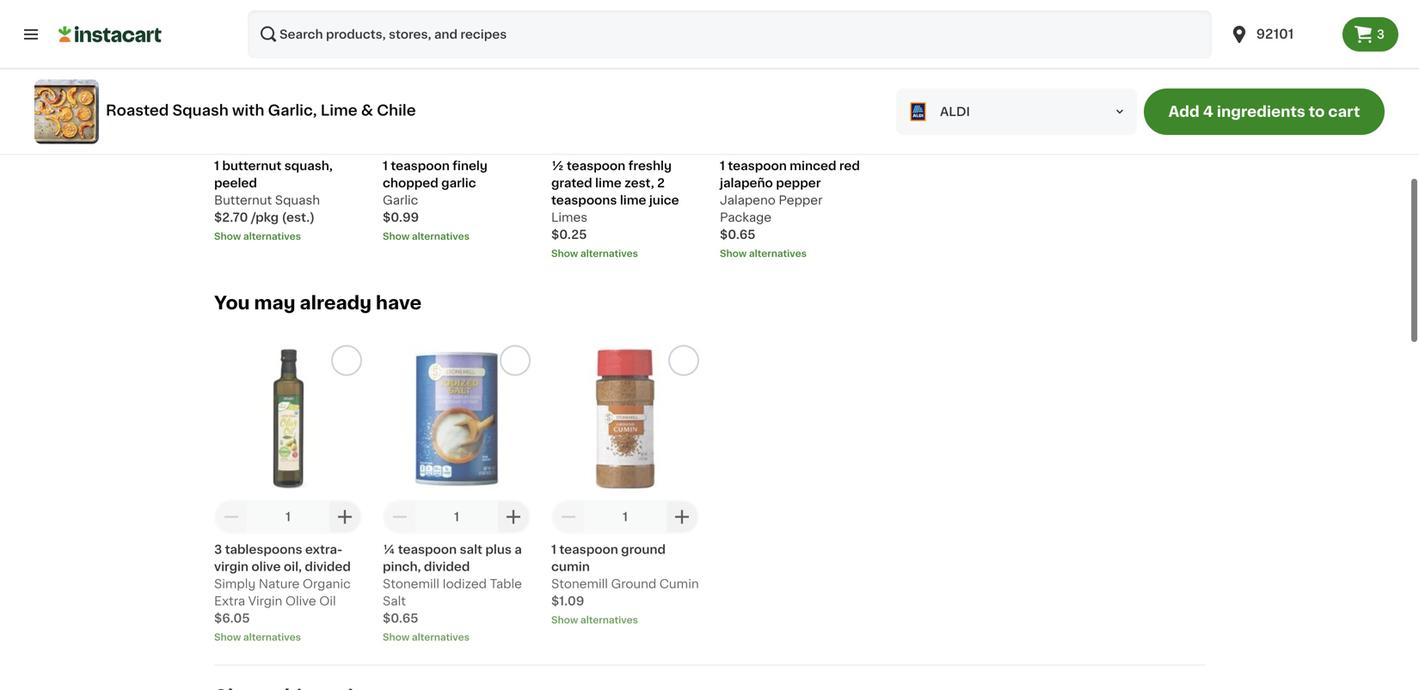 Task type: vqa. For each thing, say whether or not it's contained in the screenshot.
the instacart within 'Apply: Instacart Mastercard' Button
no



Task type: describe. For each thing, give the bounding box(es) containing it.
&
[[361, 103, 373, 118]]

1 teaspoon minced red jalapeño pepper jalapeno pepper package $0.65 show alternatives
[[720, 160, 860, 258]]

0 vertical spatial lime
[[595, 177, 622, 189]]

table
[[490, 579, 522, 591]]

$0.65 inside the ¼ teaspoon salt plus a pinch, divided stonemill iodized table salt $0.65 show alternatives
[[383, 613, 418, 625]]

pepper
[[776, 177, 821, 189]]

oil,
[[284, 562, 302, 574]]

½
[[551, 160, 564, 172]]

ground
[[621, 544, 666, 556]]

freshly
[[629, 160, 672, 172]]

$0.65 inside 1 teaspoon minced red jalapeño pepper jalapeno pepper package $0.65 show alternatives
[[720, 229, 756, 241]]

4
[[1203, 105, 1214, 119]]

ingredients
[[1217, 105, 1306, 119]]

lime
[[321, 103, 358, 118]]

1 inside the 1 butternut squash, peeled butternut squash $2.70 /pkg (est.) show alternatives
[[214, 160, 219, 172]]

1 vertical spatial lime
[[620, 194, 646, 206]]

show inside ½ teaspoon freshly grated lime zest, 2 teaspoons lime juice limes $0.25 show alternatives
[[551, 249, 578, 258]]

olive
[[286, 596, 316, 608]]

divided for extra-
[[305, 562, 351, 574]]

squash,
[[284, 160, 333, 172]]

chile
[[377, 103, 416, 118]]

zest,
[[625, 177, 654, 189]]

nature
[[259, 579, 300, 591]]

aldi image
[[903, 97, 933, 127]]

3 button
[[1343, 17, 1399, 52]]

add
[[1169, 105, 1200, 119]]

show alternatives button for package
[[720, 247, 868, 261]]

show alternatives button for lime
[[551, 247, 699, 261]]

3 for 3 tablespoons extra- virgin olive oil, divided simply nature organic extra virgin olive oil $6.05 show alternatives
[[214, 544, 222, 556]]

pepper
[[779, 194, 823, 206]]

extra
[[214, 596, 245, 608]]

stonemill inside 1 teaspoon ground cumin stonemill ground cumin $1.09 show alternatives
[[551, 579, 608, 591]]

1 up tablespoons
[[286, 512, 291, 524]]

increment quantity image for extra-
[[335, 507, 355, 528]]

add 4 ingredients to cart button
[[1144, 89, 1385, 135]]

teaspoon for zest,
[[567, 160, 626, 172]]

product group containing ½ teaspoon freshly grated lime zest, 2 teaspoons lime juice
[[551, 0, 699, 261]]

virgin
[[214, 562, 249, 574]]

increment quantity image for ground
[[672, 507, 693, 528]]

show alternatives button for alternatives
[[383, 230, 531, 243]]

decrement quantity image for ¼
[[390, 507, 410, 528]]

extra-
[[305, 544, 343, 556]]

1 butternut squash, peeled butternut squash $2.70 /pkg (est.) show alternatives
[[214, 160, 333, 241]]

minced
[[790, 160, 837, 172]]

cumin
[[551, 562, 590, 574]]

to
[[1309, 105, 1325, 119]]

add 4 ingredients to cart
[[1169, 105, 1361, 119]]

1 teaspoon ground cumin stonemill ground cumin $1.09 show alternatives
[[551, 544, 699, 626]]

$0.25
[[551, 229, 587, 241]]

¼ teaspoon salt plus a pinch, divided stonemill iodized table salt $0.65 show alternatives
[[383, 544, 522, 643]]

show inside the ¼ teaspoon salt plus a pinch, divided stonemill iodized table salt $0.65 show alternatives
[[383, 633, 410, 643]]

jalapeño
[[720, 177, 773, 189]]

alternatives inside the ¼ teaspoon salt plus a pinch, divided stonemill iodized table salt $0.65 show alternatives
[[412, 633, 470, 643]]

with
[[232, 103, 264, 118]]

Search field
[[248, 10, 1212, 59]]

cart
[[1329, 105, 1361, 119]]

1 teaspoon finely chopped garlic garlic $0.99 show alternatives
[[383, 160, 488, 241]]

$1.09
[[551, 596, 584, 608]]

1 inside 1 teaspoon finely chopped garlic garlic $0.99 show alternatives
[[383, 160, 388, 172]]

roasted
[[106, 103, 169, 118]]

virgin
[[248, 596, 282, 608]]

grated
[[551, 177, 592, 189]]

½ teaspoon freshly grated lime zest, 2 teaspoons lime juice limes $0.25 show alternatives
[[551, 160, 679, 258]]

show inside 1 teaspoon finely chopped garlic garlic $0.99 show alternatives
[[383, 232, 410, 241]]

aldi
[[940, 106, 970, 118]]

alternatives inside 1 teaspoon minced red jalapeño pepper jalapeno pepper package $0.65 show alternatives
[[749, 249, 807, 258]]

$2.70
[[214, 212, 248, 224]]

3 tablespoons extra- virgin olive oil, divided simply nature organic extra virgin olive oil $6.05 show alternatives
[[214, 544, 351, 643]]

teaspoon for pepper
[[728, 160, 787, 172]]

show alternatives button for iodized
[[383, 631, 531, 645]]

product group containing 1 butternut squash, peeled
[[214, 0, 362, 243]]

olive
[[252, 562, 281, 574]]

squash inside the 1 butternut squash, peeled butternut squash $2.70 /pkg (est.) show alternatives
[[275, 194, 320, 206]]

show alternatives button for nature
[[214, 631, 362, 645]]

increment quantity image
[[503, 507, 524, 528]]



Task type: locate. For each thing, give the bounding box(es) containing it.
teaspoon up grated
[[567, 160, 626, 172]]

show down $0.99
[[383, 232, 410, 241]]

teaspoon up "cumin" at left bottom
[[560, 544, 618, 556]]

0 vertical spatial $0.65
[[720, 229, 756, 241]]

1 vertical spatial $0.65
[[383, 613, 418, 625]]

show alternatives button down ground
[[551, 614, 699, 628]]

None search field
[[248, 10, 1212, 59]]

$0.65 down salt
[[383, 613, 418, 625]]

divided for salt
[[424, 562, 470, 574]]

peeled
[[214, 177, 257, 189]]

iodized
[[443, 579, 487, 591]]

limes
[[551, 212, 588, 224]]

teaspoon inside ½ teaspoon freshly grated lime zest, 2 teaspoons lime juice limes $0.25 show alternatives
[[567, 160, 626, 172]]

1 left increment quantity image at the left
[[454, 512, 459, 524]]

1 horizontal spatial increment quantity image
[[672, 507, 693, 528]]

alternatives inside 1 teaspoon ground cumin stonemill ground cumin $1.09 show alternatives
[[581, 616, 638, 626]]

show alternatives button down the pepper
[[720, 247, 868, 261]]

teaspoon for pinch,
[[398, 544, 457, 556]]

alternatives
[[243, 232, 301, 241], [412, 232, 470, 241], [581, 249, 638, 258], [749, 249, 807, 258], [581, 616, 638, 626], [243, 633, 301, 643], [412, 633, 470, 643]]

alternatives down /pkg at the top of the page
[[243, 232, 301, 241]]

1 stonemill from the left
[[383, 579, 440, 591]]

/pkg
[[251, 212, 279, 224]]

chopped
[[383, 177, 439, 189]]

divided inside 3 tablespoons extra- virgin olive oil, divided simply nature organic extra virgin olive oil $6.05 show alternatives
[[305, 562, 351, 574]]

cumin
[[660, 579, 699, 591]]

teaspoon up chopped
[[391, 160, 450, 172]]

teaspoon for garlic
[[391, 160, 450, 172]]

butternut
[[214, 194, 272, 206]]

divided inside the ¼ teaspoon salt plus a pinch, divided stonemill iodized table salt $0.65 show alternatives
[[424, 562, 470, 574]]

tablespoons
[[225, 544, 302, 556]]

alternatives inside 1 teaspoon finely chopped garlic garlic $0.99 show alternatives
[[412, 232, 470, 241]]

decrement quantity image
[[221, 507, 242, 528]]

1
[[214, 160, 219, 172], [383, 160, 388, 172], [720, 160, 725, 172], [286, 512, 291, 524], [454, 512, 459, 524], [623, 512, 628, 524], [551, 544, 557, 556]]

decrement quantity image
[[390, 507, 410, 528], [558, 507, 579, 528]]

1 92101 button from the left
[[1219, 10, 1343, 59]]

0 horizontal spatial decrement quantity image
[[390, 507, 410, 528]]

show inside the 1 butternut squash, peeled butternut squash $2.70 /pkg (est.) show alternatives
[[214, 232, 241, 241]]

3 inside button
[[1377, 28, 1385, 40]]

stonemill down pinch,
[[383, 579, 440, 591]]

show alternatives button down olive
[[214, 631, 362, 645]]

red
[[840, 160, 860, 172]]

teaspoon for ground
[[560, 544, 618, 556]]

show down $2.70
[[214, 232, 241, 241]]

0 horizontal spatial stonemill
[[383, 579, 440, 591]]

1 vertical spatial 3
[[214, 544, 222, 556]]

2
[[657, 177, 665, 189]]

butternut
[[222, 160, 282, 172]]

1 increment quantity image from the left
[[335, 507, 355, 528]]

3 for 3
[[1377, 28, 1385, 40]]

1 vertical spatial squash
[[275, 194, 320, 206]]

alternatives down $0.25
[[581, 249, 638, 258]]

package
[[720, 212, 772, 224]]

lime
[[595, 177, 622, 189], [620, 194, 646, 206]]

increment quantity image
[[335, 507, 355, 528], [672, 507, 693, 528]]

decrement quantity image for 1
[[558, 507, 579, 528]]

show down package
[[720, 249, 747, 258]]

juice
[[649, 194, 679, 206]]

squash left with at the top left of the page
[[172, 103, 229, 118]]

3
[[1377, 28, 1385, 40], [214, 544, 222, 556]]

teaspoon up pinch,
[[398, 544, 457, 556]]

1 up chopped
[[383, 160, 388, 172]]

2 increment quantity image from the left
[[672, 507, 693, 528]]

finely
[[453, 160, 488, 172]]

show alternatives button down garlic
[[383, 230, 531, 243]]

show alternatives button for (est.)
[[214, 230, 362, 243]]

alternatives inside the 1 butternut squash, peeled butternut squash $2.70 /pkg (est.) show alternatives
[[243, 232, 301, 241]]

alternatives inside ½ teaspoon freshly grated lime zest, 2 teaspoons lime juice limes $0.25 show alternatives
[[581, 249, 638, 258]]

1 decrement quantity image from the left
[[390, 507, 410, 528]]

2 divided from the left
[[424, 562, 470, 574]]

1 horizontal spatial divided
[[424, 562, 470, 574]]

decrement quantity image up "cumin" at left bottom
[[558, 507, 579, 528]]

lime down zest,
[[620, 194, 646, 206]]

1 horizontal spatial stonemill
[[551, 579, 608, 591]]

aldi button
[[896, 89, 1137, 135]]

salt
[[460, 544, 483, 556]]

0 horizontal spatial divided
[[305, 562, 351, 574]]

teaspoons
[[551, 194, 617, 206]]

2 stonemill from the left
[[551, 579, 608, 591]]

show down $0.25
[[551, 249, 578, 258]]

92101 button
[[1219, 10, 1343, 59], [1229, 10, 1332, 59]]

plus
[[486, 544, 512, 556]]

teaspoon up jalapeño
[[728, 160, 787, 172]]

stonemill down "cumin" at left bottom
[[551, 579, 608, 591]]

teaspoon inside 1 teaspoon finely chopped garlic garlic $0.99 show alternatives
[[391, 160, 450, 172]]

decrement quantity image up ¼
[[390, 507, 410, 528]]

show alternatives button down $0.25
[[551, 247, 699, 261]]

a
[[515, 544, 522, 556]]

divided
[[305, 562, 351, 574], [424, 562, 470, 574]]

teaspoon
[[391, 160, 450, 172], [567, 160, 626, 172], [728, 160, 787, 172], [398, 544, 457, 556], [560, 544, 618, 556]]

1 horizontal spatial $0.65
[[720, 229, 756, 241]]

show alternatives button for show
[[551, 614, 699, 628]]

$0.99
[[383, 212, 419, 224]]

show inside 1 teaspoon minced red jalapeño pepper jalapeno pepper package $0.65 show alternatives
[[720, 249, 747, 258]]

1 divided from the left
[[305, 562, 351, 574]]

stonemill inside the ¼ teaspoon salt plus a pinch, divided stonemill iodized table salt $0.65 show alternatives
[[383, 579, 440, 591]]

roasted squash with garlic, lime & chile
[[106, 103, 416, 118]]

1 horizontal spatial decrement quantity image
[[558, 507, 579, 528]]

show alternatives button down iodized
[[383, 631, 531, 645]]

1 up jalapeño
[[720, 160, 725, 172]]

garlic,
[[268, 103, 317, 118]]

lime up teaspoons
[[595, 177, 622, 189]]

(est.)
[[282, 212, 315, 224]]

squash
[[172, 103, 229, 118], [275, 194, 320, 206]]

increment quantity image up cumin
[[672, 507, 693, 528]]

$0.65
[[720, 229, 756, 241], [383, 613, 418, 625]]

simply
[[214, 579, 256, 591]]

0 horizontal spatial squash
[[172, 103, 229, 118]]

1 up peeled
[[214, 160, 219, 172]]

oil
[[319, 596, 336, 608]]

organic
[[303, 579, 351, 591]]

0 vertical spatial 3
[[1377, 28, 1385, 40]]

$6.05
[[214, 613, 250, 625]]

92101
[[1257, 28, 1294, 40]]

0 horizontal spatial $0.65
[[383, 613, 418, 625]]

product group containing 1 teaspoon minced red jalapeño pepper
[[720, 0, 868, 261]]

alternatives down $0.99
[[412, 232, 470, 241]]

show down $6.05
[[214, 633, 241, 643]]

1 inside 1 teaspoon minced red jalapeño pepper jalapeno pepper package $0.65 show alternatives
[[720, 160, 725, 172]]

pinch,
[[383, 562, 421, 574]]

product group
[[214, 0, 362, 243], [383, 0, 531, 243], [551, 0, 699, 261], [720, 0, 868, 261], [214, 346, 362, 645], [383, 346, 531, 645], [551, 346, 699, 628]]

0 horizontal spatial increment quantity image
[[335, 507, 355, 528]]

garlic
[[441, 177, 476, 189]]

1 up the ground
[[623, 512, 628, 524]]

0 vertical spatial squash
[[172, 103, 229, 118]]

¼
[[383, 544, 395, 556]]

0 horizontal spatial 3
[[214, 544, 222, 556]]

salt
[[383, 596, 406, 608]]

jalapeno
[[720, 194, 776, 206]]

alternatives down package
[[749, 249, 807, 258]]

increment quantity image up "extra-"
[[335, 507, 355, 528]]

garlic
[[383, 194, 418, 206]]

teaspoon inside 1 teaspoon minced red jalapeño pepper jalapeno pepper package $0.65 show alternatives
[[728, 160, 787, 172]]

1 inside 1 teaspoon ground cumin stonemill ground cumin $1.09 show alternatives
[[551, 544, 557, 556]]

show alternatives button down (est.)
[[214, 230, 362, 243]]

$0.65 down package
[[720, 229, 756, 241]]

show down "$1.09"
[[551, 616, 578, 626]]

divided up iodized
[[424, 562, 470, 574]]

show alternatives button
[[214, 230, 362, 243], [383, 230, 531, 243], [551, 247, 699, 261], [720, 247, 868, 261], [551, 614, 699, 628], [214, 631, 362, 645], [383, 631, 531, 645]]

show inside 3 tablespoons extra- virgin olive oil, divided simply nature organic extra virgin olive oil $6.05 show alternatives
[[214, 633, 241, 643]]

alternatives down iodized
[[412, 633, 470, 643]]

show
[[214, 232, 241, 241], [383, 232, 410, 241], [551, 249, 578, 258], [720, 249, 747, 258], [551, 616, 578, 626], [214, 633, 241, 643], [383, 633, 410, 643]]

show inside 1 teaspoon ground cumin stonemill ground cumin $1.09 show alternatives
[[551, 616, 578, 626]]

alternatives inside 3 tablespoons extra- virgin olive oil, divided simply nature organic extra virgin olive oil $6.05 show alternatives
[[243, 633, 301, 643]]

squash up (est.)
[[275, 194, 320, 206]]

alternatives down ground
[[581, 616, 638, 626]]

1 horizontal spatial 3
[[1377, 28, 1385, 40]]

show down salt
[[383, 633, 410, 643]]

ground
[[611, 579, 657, 591]]

stonemill
[[383, 579, 440, 591], [551, 579, 608, 591]]

instacart logo image
[[59, 24, 162, 45]]

1 horizontal spatial squash
[[275, 194, 320, 206]]

product group containing 1 teaspoon finely chopped garlic
[[383, 0, 531, 243]]

2 92101 button from the left
[[1229, 10, 1332, 59]]

alternatives down virgin
[[243, 633, 301, 643]]

teaspoon inside 1 teaspoon ground cumin stonemill ground cumin $1.09 show alternatives
[[560, 544, 618, 556]]

divided up organic
[[305, 562, 351, 574]]

teaspoon inside the ¼ teaspoon salt plus a pinch, divided stonemill iodized table salt $0.65 show alternatives
[[398, 544, 457, 556]]

1 up "cumin" at left bottom
[[551, 544, 557, 556]]

3 inside 3 tablespoons extra- virgin olive oil, divided simply nature organic extra virgin olive oil $6.05 show alternatives
[[214, 544, 222, 556]]

2 decrement quantity image from the left
[[558, 507, 579, 528]]



